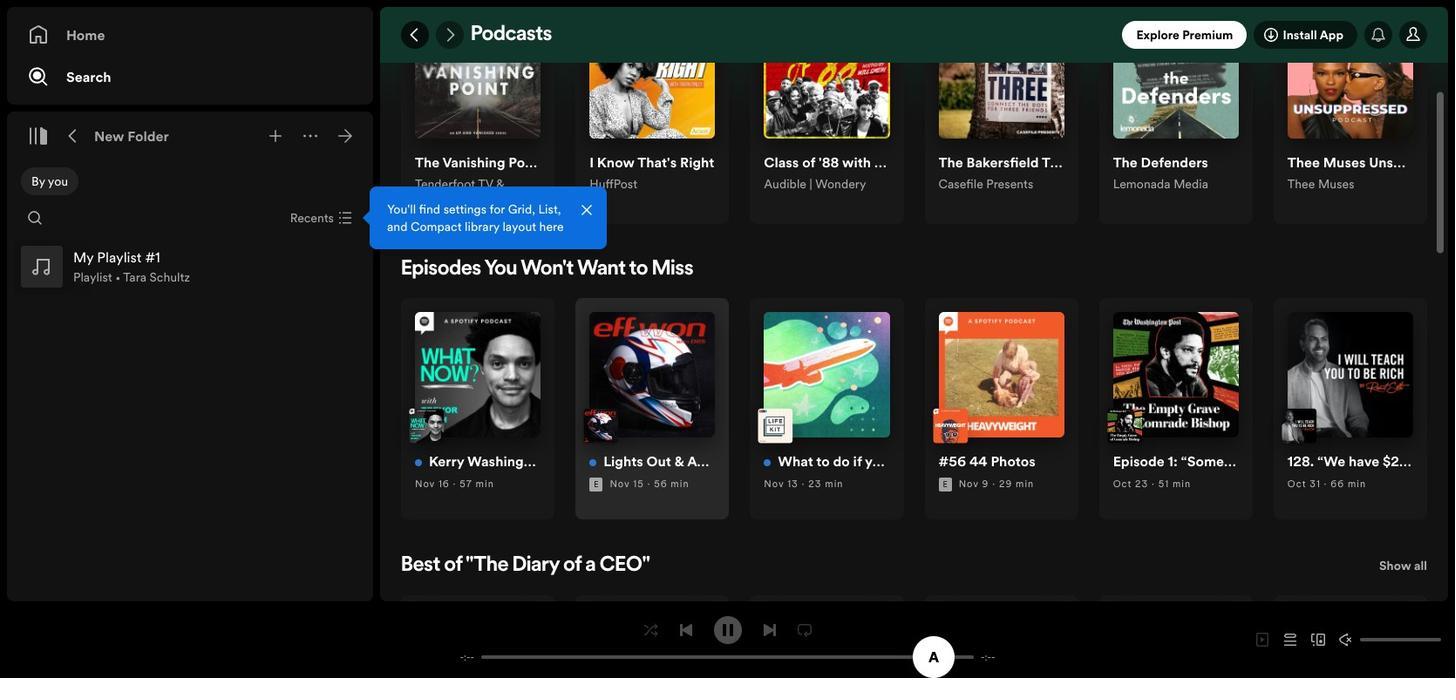 Task type: describe. For each thing, give the bounding box(es) containing it.
go back image
[[408, 28, 422, 42]]

show all
[[1380, 558, 1428, 575]]

min for nov 16 · 57 min
[[476, 478, 494, 492]]

min for nov 9 · 29 min
[[1016, 478, 1035, 492]]

install
[[1283, 26, 1318, 44]]

2 - from the left
[[470, 651, 474, 664]]

class of '88 with will smith link
[[764, 153, 942, 176]]

you
[[485, 259, 518, 280]]

· for nov 15
[[648, 479, 651, 492]]

explore
[[1137, 26, 1180, 44]]

know
[[597, 153, 635, 172]]

explicit element for nov 15
[[590, 478, 603, 492]]

by you
[[31, 173, 68, 190]]

media
[[1174, 176, 1209, 193]]

best of "the diary of a ceo"
[[401, 556, 650, 577]]

nov 16 · 57 min
[[415, 478, 494, 492]]

here
[[540, 218, 564, 235]]

the bakersfield three link
[[939, 153, 1080, 176]]

wondery
[[816, 176, 866, 193]]

we
[[727, 452, 749, 472]]

home link
[[28, 17, 352, 52]]

that's
[[638, 153, 677, 172]]

nov for nov 15
[[610, 479, 630, 492]]

folder
[[128, 126, 169, 146]]

none search field inside the main element
[[21, 204, 49, 232]]

three
[[1042, 153, 1080, 172]]

nov for nov 13
[[764, 479, 784, 492]]

51
[[1159, 479, 1170, 492]]

episodes
[[401, 259, 481, 280]]

settings
[[444, 201, 487, 218]]

next image
[[763, 623, 777, 637]]

min inside episode 1: "somebody knows" oct 23 · 51 min
[[1173, 479, 1192, 492]]

lemonada
[[1113, 176, 1171, 193]]

best of "the diary of a ceo" link
[[401, 556, 650, 577]]

23 inside episode 1: "somebody knows" oct 23 · 51 min
[[1136, 479, 1149, 492]]

the bakersfield three casefile presents
[[939, 153, 1080, 193]]

"the
[[466, 556, 509, 577]]

tv
[[478, 176, 493, 193]]

16
[[439, 478, 450, 492]]

0 vertical spatial muses
[[1324, 153, 1366, 172]]

lights
[[604, 452, 643, 472]]

1 - from the left
[[460, 651, 464, 664]]

lights out & away we go to vegas link
[[590, 452, 829, 475]]

|
[[810, 176, 813, 193]]

best
[[401, 556, 441, 577]]

top bar and user menu element
[[380, 7, 1449, 63]]

13
[[788, 479, 799, 492]]

thee muses unsuppressed link
[[1288, 153, 1456, 176]]

1 horizontal spatial to
[[774, 452, 788, 472]]

· for nov 9
[[993, 478, 996, 492]]

install app link
[[1255, 21, 1358, 49]]

31
[[1310, 479, 1321, 492]]

defenders
[[1141, 153, 1209, 172]]

want
[[578, 259, 626, 280]]

explore premium
[[1137, 26, 1234, 44]]

57
[[460, 478, 473, 492]]

i know that's right link
[[590, 153, 715, 176]]

kerry washington link
[[415, 452, 545, 475]]

casefile
[[939, 176, 984, 193]]

player controls element
[[439, 616, 1016, 664]]

by
[[31, 173, 45, 190]]

of for "the
[[444, 556, 463, 577]]

& inside episodes you won't want to miss element
[[675, 452, 685, 472]]

install app
[[1283, 26, 1344, 44]]

66
[[1331, 479, 1345, 492]]

#56 44 photos link
[[939, 452, 1036, 475]]

1 :- from the left
[[464, 651, 470, 664]]

previous image
[[679, 623, 693, 637]]

· for nov 16
[[453, 478, 457, 492]]

2 thee from the top
[[1288, 176, 1316, 193]]

9
[[983, 478, 989, 492]]

search link
[[28, 59, 352, 94]]

By you checkbox
[[21, 167, 79, 195]]

new episode image for nov 13
[[764, 460, 771, 467]]

· for oct 31
[[1324, 479, 1328, 492]]

search in your library image
[[28, 211, 42, 225]]

oct 31 · 66 min
[[1288, 479, 1367, 492]]

with
[[843, 153, 871, 172]]

pause image
[[721, 623, 735, 637]]

e for nov 9
[[943, 480, 948, 490]]

won't
[[521, 259, 574, 280]]

1 horizontal spatial of
[[564, 556, 582, 577]]

vanishing
[[443, 153, 505, 172]]

miss
[[652, 259, 694, 280]]

layout
[[503, 218, 536, 235]]

episode
[[1113, 452, 1165, 472]]

ceo"
[[600, 556, 650, 577]]

vegas
[[790, 452, 829, 472]]

1 vertical spatial muses
[[1319, 176, 1355, 193]]

new episode image for nov 16
[[415, 460, 422, 467]]

the defenders link
[[1113, 153, 1209, 176]]

"somebody
[[1181, 452, 1257, 472]]

•
[[115, 269, 121, 286]]

grid,
[[508, 201, 535, 218]]

huffpost
[[590, 176, 638, 193]]

i
[[590, 153, 594, 172]]

56
[[654, 479, 668, 492]]

all
[[1415, 558, 1428, 575]]

· inside episode 1: "somebody knows" oct 23 · 51 min
[[1152, 479, 1156, 492]]

right
[[680, 153, 715, 172]]

home
[[66, 25, 105, 44]]

bakersfield
[[967, 153, 1039, 172]]

15
[[633, 479, 644, 492]]



Task type: locate. For each thing, give the bounding box(es) containing it.
show
[[1380, 558, 1412, 575]]

group containing playlist
[[14, 239, 366, 295]]

app
[[1320, 26, 1344, 44]]

-:--
[[460, 651, 474, 664], [981, 651, 996, 664]]

compact
[[411, 218, 462, 235]]

0 vertical spatial to
[[630, 259, 648, 280]]

1 oct from the left
[[1113, 479, 1132, 492]]

best of "the diary of a ceo" element
[[401, 556, 1428, 679]]

class
[[764, 153, 799, 172]]

None search field
[[21, 204, 49, 232]]

min right 66
[[1348, 479, 1367, 492]]

group
[[14, 239, 366, 295]]

oct
[[1113, 479, 1132, 492], [1288, 479, 1307, 492]]

min for nov 15 · 56 min
[[671, 479, 690, 492]]

explore premium button
[[1123, 21, 1248, 49]]

min
[[476, 478, 494, 492], [1016, 478, 1035, 492], [671, 479, 690, 492], [825, 479, 844, 492], [1173, 479, 1192, 492], [1348, 479, 1367, 492]]

1 thee from the top
[[1288, 153, 1320, 172]]

min right 51
[[1173, 479, 1192, 492]]

· for nov 13
[[802, 479, 805, 492]]

0 horizontal spatial 23
[[809, 479, 822, 492]]

1 horizontal spatial the
[[939, 153, 963, 172]]

schultz
[[150, 269, 190, 286]]

min down vegas at the right
[[825, 479, 844, 492]]

· right 31
[[1324, 479, 1328, 492]]

of left '88
[[803, 153, 816, 172]]

of left "a"
[[564, 556, 582, 577]]

0 vertical spatial thee
[[1288, 153, 1320, 172]]

episodes you won't want to miss
[[401, 259, 694, 280]]

tenderfoot
[[415, 176, 475, 193]]

#56 44 photos
[[939, 452, 1036, 472]]

3 - from the left
[[981, 651, 985, 664]]

the up casefile at top
[[939, 153, 963, 172]]

Recents, List view field
[[276, 204, 363, 232]]

0 horizontal spatial &
[[496, 176, 505, 193]]

tara
[[123, 269, 147, 286]]

1 horizontal spatial e
[[943, 480, 948, 490]]

Disable repeat checkbox
[[791, 616, 819, 644]]

the vanishing point tenderfoot tv & audacy
[[415, 153, 542, 210]]

3 min from the left
[[671, 479, 690, 492]]

· right 13
[[802, 479, 805, 492]]

1 the from the left
[[415, 153, 440, 172]]

1 -:-- from the left
[[460, 651, 474, 664]]

find
[[419, 201, 441, 218]]

the inside the vanishing point tenderfoot tv & audacy
[[415, 153, 440, 172]]

nov for nov 9
[[959, 478, 979, 492]]

you'll
[[387, 201, 416, 218]]

you
[[48, 173, 68, 190]]

&
[[496, 176, 505, 193], [675, 452, 685, 472]]

min right 56
[[671, 479, 690, 492]]

lights out & away we go to vegas
[[604, 452, 829, 472]]

4 - from the left
[[992, 651, 996, 664]]

2 · from the left
[[993, 478, 996, 492]]

to left miss
[[630, 259, 648, 280]]

to
[[630, 259, 648, 280], [774, 452, 788, 472]]

oct left 31
[[1288, 479, 1307, 492]]

the up lemonada
[[1113, 153, 1138, 172]]

4 nov from the left
[[764, 479, 784, 492]]

for
[[490, 201, 505, 218]]

e down new episode image
[[594, 480, 599, 490]]

nov left 9
[[959, 478, 979, 492]]

nov left 16
[[415, 478, 435, 492]]

explicit element down new episode image
[[590, 478, 603, 492]]

e down #56
[[943, 480, 948, 490]]

nov 15 · 56 min
[[610, 479, 690, 492]]

unsuppressed
[[1369, 153, 1456, 172]]

out
[[647, 452, 671, 472]]

2 nov from the left
[[959, 478, 979, 492]]

the for the defenders
[[1113, 153, 1138, 172]]

0 horizontal spatial the
[[415, 153, 440, 172]]

2 the from the left
[[939, 153, 963, 172]]

1 explicit element from the left
[[939, 478, 952, 492]]

& right tv
[[496, 176, 505, 193]]

23 right 13
[[809, 479, 822, 492]]

e
[[943, 480, 948, 490], [594, 480, 599, 490]]

explicit element down #56
[[939, 478, 952, 492]]

4 min from the left
[[825, 479, 844, 492]]

min right 29 on the bottom of page
[[1016, 478, 1035, 492]]

nov for nov 16
[[415, 478, 435, 492]]

point
[[509, 153, 542, 172]]

the for the bakersfield three
[[939, 153, 963, 172]]

nov left '15' on the left bottom of the page
[[610, 479, 630, 492]]

you'll find settings for grid, list, and compact library layout here
[[387, 201, 564, 235]]

2 explicit element from the left
[[590, 478, 603, 492]]

the vanishing point link
[[415, 153, 542, 176]]

new episode image
[[590, 460, 597, 467]]

23 left 51
[[1136, 479, 1149, 492]]

2 horizontal spatial the
[[1113, 153, 1138, 172]]

1 horizontal spatial 23
[[1136, 479, 1149, 492]]

volume off image
[[1340, 633, 1354, 647]]

2 oct from the left
[[1288, 479, 1307, 492]]

2 -:-- from the left
[[981, 651, 996, 664]]

i know that's right huffpost
[[590, 153, 715, 193]]

explicit element
[[939, 478, 952, 492], [590, 478, 603, 492]]

1 e from the left
[[943, 480, 948, 490]]

connect to a device image
[[1312, 633, 1326, 647]]

oct down episode
[[1113, 479, 1132, 492]]

1 min from the left
[[476, 478, 494, 492]]

· right '15' on the left bottom of the page
[[648, 479, 651, 492]]

-
[[460, 651, 464, 664], [470, 651, 474, 664], [981, 651, 985, 664], [992, 651, 996, 664]]

list,
[[539, 201, 561, 218]]

main element
[[7, 7, 607, 602]]

6 · from the left
[[1324, 479, 1328, 492]]

the inside the bakersfield three casefile presents
[[939, 153, 963, 172]]

0 horizontal spatial oct
[[1113, 479, 1132, 492]]

min for oct 31 · 66 min
[[1348, 479, 1367, 492]]

knows"
[[1261, 452, 1309, 472]]

search
[[66, 67, 111, 86]]

disable repeat image
[[798, 623, 812, 637]]

thee muses unsuppressed thee muses
[[1288, 153, 1456, 193]]

1 horizontal spatial oct
[[1288, 479, 1307, 492]]

presents
[[987, 176, 1034, 193]]

1 horizontal spatial new episode image
[[764, 460, 771, 467]]

1 horizontal spatial explicit element
[[939, 478, 952, 492]]

6 min from the left
[[1348, 479, 1367, 492]]

4 · from the left
[[802, 479, 805, 492]]

playlist • tara schultz
[[73, 269, 190, 286]]

photos
[[991, 452, 1036, 472]]

0 horizontal spatial :-
[[464, 651, 470, 664]]

nov left 13
[[764, 479, 784, 492]]

new episode image inside "kerry washington" link
[[415, 460, 422, 467]]

2 horizontal spatial of
[[803, 153, 816, 172]]

go forward image
[[443, 28, 457, 42]]

min for nov 13 · 23 min
[[825, 479, 844, 492]]

e for nov 15
[[594, 480, 599, 490]]

0 vertical spatial &
[[496, 176, 505, 193]]

new episode image
[[415, 460, 422, 467], [764, 460, 771, 467]]

will
[[875, 153, 901, 172]]

1 horizontal spatial :-
[[985, 651, 992, 664]]

explicit element for nov 9
[[939, 478, 952, 492]]

the inside the defenders lemonada media
[[1113, 153, 1138, 172]]

episodes you won't want to miss element
[[401, 259, 1428, 521]]

:-
[[464, 651, 470, 664], [985, 651, 992, 664]]

#56
[[939, 452, 966, 472]]

2 23 from the left
[[1136, 479, 1149, 492]]

1 23 from the left
[[809, 479, 822, 492]]

new episode image right we
[[764, 460, 771, 467]]

nov
[[415, 478, 435, 492], [959, 478, 979, 492], [610, 479, 630, 492], [764, 479, 784, 492]]

muses
[[1324, 153, 1366, 172], [1319, 176, 1355, 193]]

· left 51
[[1152, 479, 1156, 492]]

new folder button
[[91, 122, 173, 150]]

5 · from the left
[[1152, 479, 1156, 492]]

to right go
[[774, 452, 788, 472]]

playlist
[[73, 269, 112, 286]]

· right 16
[[453, 478, 457, 492]]

1 horizontal spatial &
[[675, 452, 685, 472]]

& inside the vanishing point tenderfoot tv & audacy
[[496, 176, 505, 193]]

library
[[465, 218, 500, 235]]

1 vertical spatial to
[[774, 452, 788, 472]]

of for '88
[[803, 153, 816, 172]]

2 min from the left
[[1016, 478, 1035, 492]]

1 new episode image from the left
[[415, 460, 422, 467]]

1 vertical spatial &
[[675, 452, 685, 472]]

of inside class of '88 with will smith audible | wondery
[[803, 153, 816, 172]]

oct inside episode 1: "somebody knows" oct 23 · 51 min
[[1113, 479, 1132, 492]]

· right 9
[[993, 478, 996, 492]]

0 horizontal spatial explicit element
[[590, 478, 603, 492]]

5 min from the left
[[1173, 479, 1192, 492]]

episode 1: "somebody knows" oct 23 · 51 min
[[1113, 452, 1309, 492]]

0 horizontal spatial new episode image
[[415, 460, 422, 467]]

what's new image
[[1372, 28, 1386, 42]]

new episode image left kerry
[[415, 460, 422, 467]]

show all link
[[1380, 556, 1428, 582]]

0 horizontal spatial e
[[594, 480, 599, 490]]

audacy
[[415, 193, 457, 210]]

0 horizontal spatial of
[[444, 556, 463, 577]]

thee
[[1288, 153, 1320, 172], [1288, 176, 1316, 193]]

you'll find settings for grid, list, and compact library layout here dialog
[[370, 187, 607, 249]]

the up tenderfoot
[[415, 153, 440, 172]]

0 horizontal spatial -:--
[[460, 651, 474, 664]]

3 nov from the left
[[610, 479, 630, 492]]

1 nov from the left
[[415, 478, 435, 492]]

group inside the main element
[[14, 239, 366, 295]]

1 · from the left
[[453, 478, 457, 492]]

and
[[387, 218, 408, 235]]

podcasts
[[471, 24, 552, 45]]

the for the vanishing point
[[415, 153, 440, 172]]

recents
[[290, 209, 334, 227]]

2 new episode image from the left
[[764, 460, 771, 467]]

2 :- from the left
[[985, 651, 992, 664]]

1 vertical spatial thee
[[1288, 176, 1316, 193]]

2 e from the left
[[594, 480, 599, 490]]

new folder
[[94, 126, 169, 146]]

enable shuffle image
[[644, 623, 658, 637]]

min right 57
[[476, 478, 494, 492]]

3 · from the left
[[648, 479, 651, 492]]

nov 13 · 23 min
[[764, 479, 844, 492]]

& right out
[[675, 452, 685, 472]]

washington
[[468, 452, 545, 472]]

class of '88 with will smith audible | wondery
[[764, 153, 942, 193]]

episode 1: "somebody knows" link
[[1113, 452, 1309, 475]]

0 horizontal spatial to
[[630, 259, 648, 280]]

of right best
[[444, 556, 463, 577]]

1 horizontal spatial -:--
[[981, 651, 996, 664]]

kerry
[[429, 452, 464, 472]]

3 the from the left
[[1113, 153, 1138, 172]]

premium
[[1183, 26, 1234, 44]]

29
[[999, 478, 1013, 492]]



Task type: vqa. For each thing, say whether or not it's contained in the screenshot.
fourth min from left
yes



